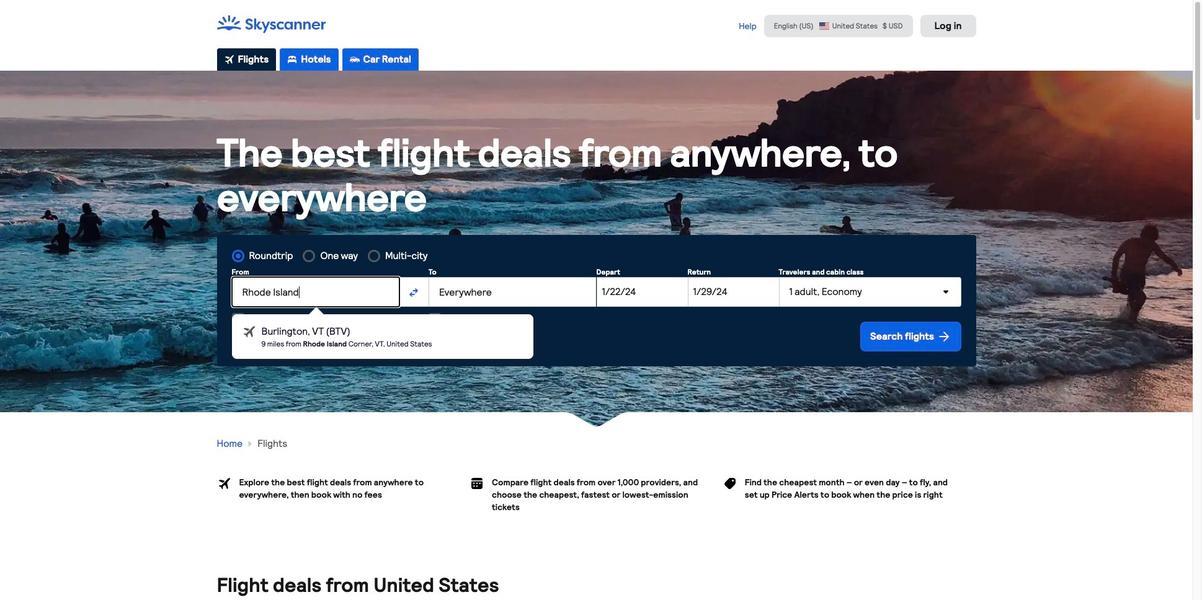 Task type: vqa. For each thing, say whether or not it's contained in the screenshot.
GET PRICES FOR FLIGHTS TO EDINBURGH, . element on the bottom of the page
no



Task type: locate. For each thing, give the bounding box(es) containing it.
rtl support__yzkyy image inside country, city or airport field
[[242, 324, 257, 339]]

0 horizontal spatial rtl support__yzkyy image
[[242, 324, 257, 339]]

us image
[[819, 22, 830, 30]]

0 horizontal spatial add nearby airports checkbox
[[232, 313, 244, 326]]

switch origin and destination image
[[409, 288, 419, 298]]

rtl support__yzkyy image
[[242, 324, 257, 339], [936, 329, 951, 344]]

None field
[[232, 277, 535, 359], [429, 277, 596, 307]]

2 add nearby airports checkbox from the left
[[429, 313, 441, 326]]

Country, city or airport text field
[[429, 277, 596, 307]]

desktop__njgyo image
[[350, 55, 360, 65]]

Add nearby airports checkbox
[[232, 313, 244, 326], [429, 313, 441, 326]]

1 none field from the left
[[232, 277, 535, 359]]

Roundtrip radio
[[232, 250, 244, 262]]

2 none field from the left
[[429, 277, 596, 307]]

rtl support__otjmo image
[[245, 439, 255, 449]]

1 horizontal spatial add nearby airports checkbox
[[429, 313, 441, 326]]

add nearby airports checkbox for country, city or airport text field
[[232, 313, 244, 326]]

list box
[[232, 315, 535, 359]]

1 add nearby airports checkbox from the left
[[232, 313, 244, 326]]



Task type: describe. For each thing, give the bounding box(es) containing it.
Country, city or airport text field
[[232, 277, 400, 307]]

none field country, city or airport
[[232, 277, 535, 359]]

Multi-city radio
[[368, 250, 380, 262]]

Direct flights only checkbox
[[232, 333, 244, 346]]

1 horizontal spatial rtl support__yzkyy image
[[936, 329, 951, 344]]

One way radio
[[303, 250, 315, 262]]

active__n2u0z image
[[224, 55, 234, 65]]

desktop__njgyo image
[[287, 55, 297, 65]]

add nearby airports checkbox for country, city or airport text box
[[429, 313, 441, 326]]



